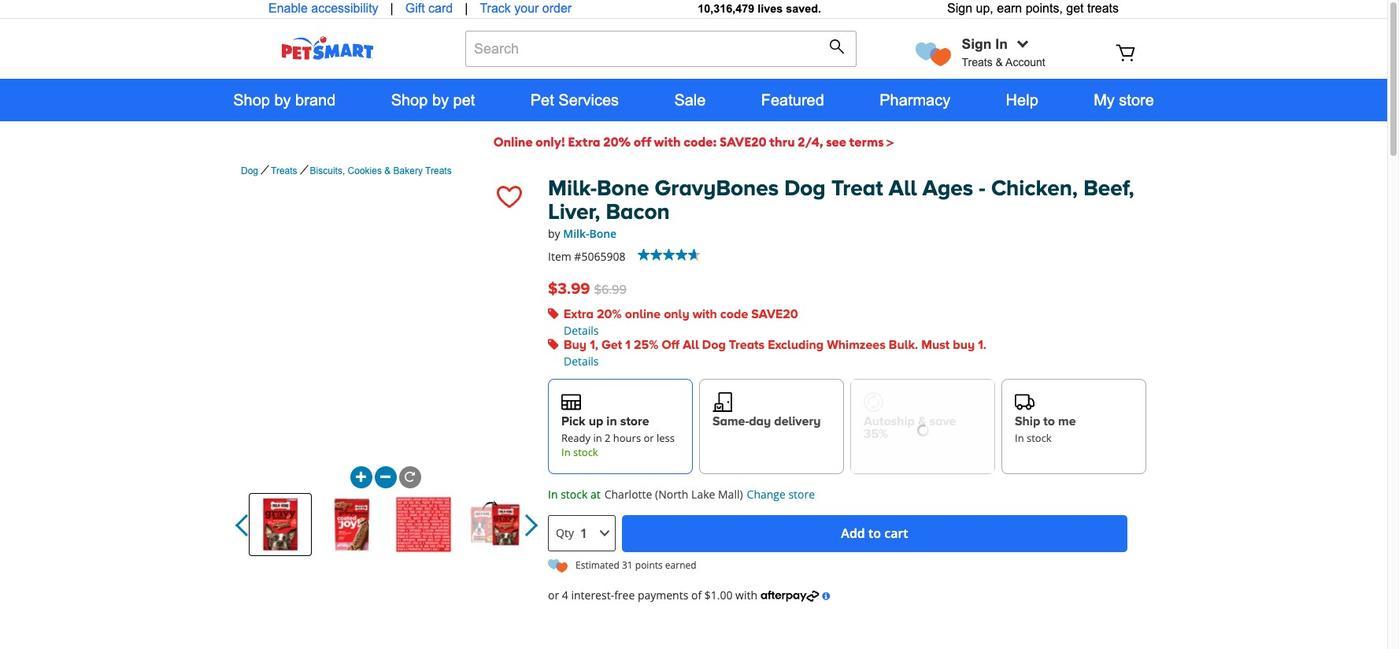 Task type: locate. For each thing, give the bounding box(es) containing it.
treats right bakery
[[425, 165, 452, 176]]

0 vertical spatial stock
[[1027, 431, 1052, 445]]

get
[[1067, 2, 1084, 15]]

1 horizontal spatial to
[[1044, 413, 1055, 430]]

dog down 2/4,
[[785, 176, 826, 203]]

item # 5065908
[[548, 249, 626, 264]]

1 vertical spatial details
[[564, 353, 599, 368]]

stock
[[1027, 431, 1052, 445], [573, 445, 598, 459], [561, 487, 588, 502]]

hours
[[613, 431, 641, 445]]

1 tag image from the top
[[548, 308, 559, 319]]

online only! extra 20% off with code: save20 thru 2/4, see terms >
[[494, 134, 894, 150]]

>
[[887, 134, 894, 150]]

1 horizontal spatial pet
[[531, 91, 554, 109]]

0 horizontal spatial store
[[621, 413, 650, 430]]

ship to me in stock
[[1015, 413, 1076, 445]]

your
[[515, 2, 539, 15]]

0 vertical spatial tag image
[[548, 308, 559, 319]]

1 vertical spatial to
[[869, 525, 881, 542]]

qty
[[556, 525, 574, 540]]

1 horizontal spatial dog
[[785, 176, 826, 203]]

$3.99 $6.99
[[548, 280, 627, 299]]

treats link
[[271, 165, 297, 176]]

1 vertical spatial store
[[621, 413, 650, 430]]

2 | from the left
[[465, 2, 468, 15]]

milk- up #
[[563, 226, 590, 241]]

0 vertical spatial milk-
[[548, 176, 597, 203]]

1 pet from the left
[[453, 91, 475, 109]]

2 tag image from the top
[[548, 338, 559, 349]]

& for treats
[[996, 56, 1003, 69]]

& left bakery
[[385, 165, 391, 176]]

pharmacy link
[[852, 79, 979, 121]]

with right the $1.00
[[736, 588, 758, 603]]

0 vertical spatial to
[[1044, 413, 1055, 430]]

up
[[589, 413, 604, 430]]

& left save
[[918, 413, 927, 430]]

tag image down '$3.99'
[[548, 308, 559, 319]]

stock inside ship to me in stock
[[1027, 431, 1052, 445]]

all right off
[[683, 337, 699, 353]]

2 details link from the top
[[564, 353, 599, 368]]

card
[[429, 2, 453, 15]]

store
[[1120, 91, 1155, 109], [621, 413, 650, 430], [789, 487, 815, 502]]

shop for shop by brand
[[233, 91, 270, 109]]

bone up the 5065908
[[590, 226, 617, 241]]

treats
[[962, 56, 993, 69], [271, 165, 297, 176], [425, 165, 452, 176], [729, 337, 765, 353]]

0 horizontal spatial |
[[390, 2, 394, 15]]

0 vertical spatial &
[[996, 56, 1003, 69]]

save20 up buy  1, get 1 25% off all dog treats excluding whimzees bulk. must buy 1.
[[752, 306, 799, 323]]

tag image left buy
[[548, 338, 559, 349]]

shop up bakery
[[391, 91, 428, 109]]

bone down off in the left of the page
[[597, 176, 649, 203]]

bulk.
[[889, 337, 919, 353]]

2 horizontal spatial by
[[548, 226, 561, 241]]

bakery
[[394, 165, 423, 176]]

search text field
[[466, 31, 857, 67]]

shop by brand
[[233, 91, 336, 109]]

None submit
[[829, 39, 849, 58]]

0 horizontal spatial to
[[869, 525, 881, 542]]

track
[[480, 2, 511, 15]]

2 vertical spatial store
[[789, 487, 815, 502]]

stock down ready
[[573, 445, 598, 459]]

&
[[996, 56, 1003, 69], [385, 165, 391, 176], [918, 413, 927, 430]]

by for brand
[[274, 91, 291, 109]]

0 vertical spatial dog
[[785, 176, 826, 203]]

help link
[[979, 79, 1066, 121]]

same-day delivery
[[713, 413, 821, 430]]

treats down code
[[729, 337, 765, 353]]

1 vertical spatial all
[[683, 337, 699, 353]]

pet services link
[[503, 79, 647, 121]]

ready
[[562, 431, 591, 445]]

1 horizontal spatial with
[[693, 306, 717, 323]]

2 vertical spatial &
[[918, 413, 927, 430]]

chicken,
[[992, 176, 1078, 203]]

2 details from the top
[[564, 353, 599, 368]]

20%
[[604, 134, 631, 150], [597, 306, 622, 323]]

to left me
[[1044, 413, 1055, 430]]

1 vertical spatial extra
[[564, 306, 594, 323]]

to for add
[[869, 525, 881, 542]]

bone
[[597, 176, 649, 203], [590, 226, 617, 241]]

estimated
[[576, 558, 620, 572]]

all
[[889, 176, 917, 203], [683, 337, 699, 353]]

of
[[692, 588, 702, 603]]

1 horizontal spatial |
[[465, 2, 468, 15]]

petsmart image
[[253, 36, 403, 60]]

1 vertical spatial with
[[693, 306, 717, 323]]

1 | from the left
[[390, 2, 394, 15]]

ages
[[923, 176, 974, 203]]

0 vertical spatial or
[[644, 431, 654, 445]]

all inside milk-bone gravybones dog treat all ages - chicken, beef, liver, bacon by milk-bone
[[889, 176, 917, 203]]

featured
[[762, 91, 825, 109]]

1 horizontal spatial or
[[644, 431, 654, 445]]

0 vertical spatial details link
[[564, 323, 599, 338]]

& down sign in
[[996, 56, 1003, 69]]

2 pet from the left
[[531, 91, 554, 109]]

2
[[605, 431, 611, 445]]

1 horizontal spatial all
[[889, 176, 917, 203]]

in
[[996, 36, 1008, 52], [607, 413, 617, 430], [593, 431, 602, 445], [1015, 431, 1024, 445], [562, 445, 571, 459], [548, 487, 558, 502]]

track your order
[[480, 2, 572, 15]]

extra down the $3.99 $6.99
[[564, 306, 594, 323]]

| left 'gift'
[[390, 2, 394, 15]]

1 shop from the left
[[233, 91, 270, 109]]

biscuits,
[[310, 165, 345, 176]]

1 horizontal spatial store
[[789, 487, 815, 502]]

tag image
[[548, 308, 559, 319], [548, 338, 559, 349]]

1 horizontal spatial by
[[432, 91, 449, 109]]

less
[[657, 431, 675, 445]]

up,
[[976, 2, 994, 15]]

zoomout image
[[380, 472, 391, 482]]

saved.
[[786, 2, 822, 15]]

store up hours
[[621, 413, 650, 430]]

dog inside milk-bone gravybones dog treat all ages - chicken, beef, liver, bacon by milk-bone
[[785, 176, 826, 203]]

extra right only! at the top left
[[568, 134, 601, 150]]

pet inside pet services link
[[531, 91, 554, 109]]

| right card
[[465, 2, 468, 15]]

0 horizontal spatial by
[[274, 91, 291, 109]]

all left ages
[[889, 176, 917, 203]]

0 vertical spatial store
[[1120, 91, 1155, 109]]

20% down $6.99
[[597, 306, 622, 323]]

gift card
[[405, 2, 453, 15]]

1 horizontal spatial shop
[[391, 91, 428, 109]]

stock left at
[[561, 487, 588, 502]]

1 vertical spatial details link
[[564, 353, 599, 368]]

ship
[[1015, 413, 1041, 430]]

1 horizontal spatial &
[[918, 413, 927, 430]]

1 details link from the top
[[564, 323, 599, 338]]

with right off in the left of the page
[[654, 134, 681, 150]]

treats right the dog link
[[271, 165, 297, 176]]

2 vertical spatial stock
[[561, 487, 588, 502]]

code:
[[684, 134, 717, 150]]

milk- up the milk-bone link
[[548, 176, 597, 203]]

0 vertical spatial details
[[564, 323, 599, 338]]

day
[[749, 413, 771, 430]]

stock inside pick up in store ready in 2 hours or less in stock
[[573, 445, 598, 459]]

1 vertical spatial or
[[548, 588, 559, 603]]

(north
[[655, 487, 689, 502]]

brand
[[295, 91, 336, 109]]

same-
[[713, 413, 749, 430]]

or left less
[[644, 431, 654, 445]]

account
[[1006, 56, 1046, 69]]

$6.99
[[594, 282, 627, 298]]

shop for shop by pet
[[391, 91, 428, 109]]

details for extra
[[564, 323, 599, 338]]

2 horizontal spatial store
[[1120, 91, 1155, 109]]

dog down code
[[702, 337, 726, 353]]

track your order link
[[480, 0, 572, 18]]

1 details from the top
[[564, 323, 599, 338]]

online only! extra 20% off with code: save20 thru 2/4, see terms > link
[[494, 134, 894, 150]]

thru
[[770, 134, 795, 150]]

shop left 'brand'
[[233, 91, 270, 109]]

by inside milk-bone gravybones dog treat all ages - chicken, beef, liver, bacon by milk-bone
[[548, 226, 561, 241]]

0 vertical spatial all
[[889, 176, 917, 203]]

to inside add to cart button
[[869, 525, 881, 542]]

to left cart
[[869, 525, 881, 542]]

1
[[626, 337, 631, 353]]

points
[[635, 558, 663, 572]]

pharmacy
[[880, 91, 951, 109]]

1 vertical spatial tag image
[[548, 338, 559, 349]]

shop by pet link
[[363, 79, 503, 121]]

2 horizontal spatial &
[[996, 56, 1003, 69]]

store right my
[[1120, 91, 1155, 109]]

1 vertical spatial dog
[[702, 337, 726, 353]]

10,316,479  lives saved.
[[698, 2, 822, 15]]

& inside 'autoship & save 35%'
[[918, 413, 927, 430]]

20% left off in the left of the page
[[604, 134, 631, 150]]

tag image for buy  1, get 1 25% off all dog treats excluding whimzees bulk. must buy 1.
[[548, 338, 559, 349]]

0 horizontal spatial dog
[[702, 337, 726, 353]]

0 horizontal spatial shop
[[233, 91, 270, 109]]

code
[[721, 306, 748, 323]]

2 shop from the left
[[391, 91, 428, 109]]

2 horizontal spatial with
[[736, 588, 758, 603]]

save20 left thru
[[720, 134, 767, 150]]

by
[[274, 91, 291, 109], [432, 91, 449, 109], [548, 226, 561, 241]]

enable accessibility
[[269, 2, 379, 15]]

store right change
[[789, 487, 815, 502]]

0 vertical spatial save20
[[720, 134, 767, 150]]

None search field
[[466, 31, 857, 83]]

or left 4
[[548, 588, 559, 603]]

order
[[543, 2, 572, 15]]

in down 'ship'
[[1015, 431, 1024, 445]]

0 horizontal spatial pet
[[453, 91, 475, 109]]

change store link
[[747, 487, 815, 503]]

points,
[[1026, 2, 1063, 15]]

my store
[[1094, 91, 1155, 109]]

loyalty icon image
[[916, 42, 951, 66]]

with right only
[[693, 306, 717, 323]]

sign
[[948, 2, 973, 15]]

1 vertical spatial stock
[[573, 445, 598, 459]]

treats & account
[[962, 56, 1046, 69]]

stock down 'ship'
[[1027, 431, 1052, 445]]

0 horizontal spatial &
[[385, 165, 391, 176]]

to inside ship to me in stock
[[1044, 413, 1055, 430]]

sign in
[[962, 36, 1008, 52]]

store inside pick up in store ready in 2 hours or less in stock
[[621, 413, 650, 430]]

autoship
[[864, 413, 915, 430]]

0 horizontal spatial with
[[654, 134, 681, 150]]

dog link
[[241, 165, 258, 176]]

store inside my store link
[[1120, 91, 1155, 109]]

off
[[662, 337, 680, 353]]

at
[[591, 487, 601, 502]]



Task type: describe. For each thing, give the bounding box(es) containing it.
add to cart
[[842, 525, 909, 542]]

details link for buy
[[564, 353, 599, 368]]

25%
[[634, 337, 659, 353]]

$1.00
[[705, 588, 733, 603]]

buy
[[953, 337, 975, 353]]

5065908
[[582, 249, 626, 264]]

get
[[602, 337, 622, 353]]

1 vertical spatial &
[[385, 165, 391, 176]]

lake
[[692, 487, 716, 502]]

help
[[1006, 91, 1039, 109]]

item
[[548, 249, 572, 264]]

only
[[664, 306, 690, 323]]

treats down sign
[[962, 56, 993, 69]]

in inside ship to me in stock
[[1015, 431, 1024, 445]]

zoomin image
[[356, 472, 366, 482]]

1,
[[590, 337, 599, 353]]

biscuits, cookies & bakery treats
[[310, 165, 452, 176]]

dog
[[241, 165, 258, 176]]

in stock at charlotte (north lake mall) change store
[[548, 487, 815, 502]]

1 vertical spatial bone
[[590, 226, 617, 241]]

bacon
[[606, 199, 670, 227]]

in right up
[[607, 413, 617, 430]]

or 4 interest-free payments of $1.00 with
[[548, 588, 761, 603]]

interest-
[[571, 588, 615, 603]]

biscuits, cookies & bakery treats link
[[310, 165, 452, 176]]

1 vertical spatial 20%
[[597, 306, 622, 323]]

milk-bone gravybones dog treat all ages - chicken, beef, liver, bacon by milk-bone
[[548, 176, 1135, 241]]

#
[[575, 249, 582, 264]]

treat
[[832, 176, 884, 203]]

featured link
[[734, 79, 852, 121]]

buy
[[564, 337, 587, 353]]

delivery
[[775, 413, 821, 430]]

sale
[[675, 91, 706, 109]]

buy  1, get 1 25% off all dog treats excluding whimzees bulk. must buy 1.
[[564, 337, 987, 353]]

details link for extra
[[564, 323, 599, 338]]

tag image for extra 20% online only with code save20
[[548, 308, 559, 319]]

0 vertical spatial bone
[[597, 176, 649, 203]]

sign up, earn points, get treats
[[948, 2, 1119, 15]]

reset image
[[405, 472, 415, 482]]

mall)
[[718, 487, 743, 502]]

pet services
[[531, 91, 619, 109]]

accessibility
[[311, 2, 379, 15]]

cookies
[[348, 165, 382, 176]]

shop by brand link
[[206, 79, 363, 121]]

payments
[[638, 588, 689, 603]]

must
[[922, 337, 950, 353]]

change
[[747, 487, 786, 502]]

shop by pet
[[391, 91, 475, 109]]

0 horizontal spatial or
[[548, 588, 559, 603]]

free
[[615, 588, 635, 603]]

$3.99
[[548, 280, 590, 299]]

in up qty
[[548, 487, 558, 502]]

liver,
[[548, 199, 601, 227]]

2/4,
[[798, 134, 824, 150]]

online
[[494, 134, 533, 150]]

in left 2
[[593, 431, 602, 445]]

enable accessibility link
[[269, 0, 379, 18]]

-
[[979, 176, 986, 203]]

services
[[559, 91, 619, 109]]

0 horizontal spatial all
[[683, 337, 699, 353]]

0 vertical spatial 20%
[[604, 134, 631, 150]]

pick
[[562, 413, 586, 430]]

my
[[1094, 91, 1115, 109]]

terms
[[849, 134, 884, 150]]

earn
[[997, 2, 1023, 15]]

not favorited image
[[497, 186, 523, 208]]

pet inside the shop by pet link
[[453, 91, 475, 109]]

see
[[826, 134, 847, 150]]

milk-bone link
[[563, 226, 617, 241]]

gift card link
[[405, 0, 453, 18]]

0 vertical spatial with
[[654, 134, 681, 150]]

gift
[[405, 2, 425, 15]]

10,316,479  lives saved. link
[[698, 2, 822, 15]]

4
[[562, 588, 569, 603]]

1 vertical spatial save20
[[752, 306, 799, 323]]

treats
[[1088, 2, 1119, 15]]

add
[[842, 525, 866, 542]]

estimated 31 points earned
[[576, 558, 697, 572]]

only!
[[536, 134, 565, 150]]

whimzees
[[827, 337, 886, 353]]

& for autoship
[[918, 413, 927, 430]]

lives
[[758, 2, 783, 15]]

in up treats & account
[[996, 36, 1008, 52]]

by for pet
[[432, 91, 449, 109]]

me
[[1059, 413, 1076, 430]]

my store link
[[1066, 79, 1182, 121]]

to for ship
[[1044, 413, 1055, 430]]

details for buy
[[564, 353, 599, 368]]

autoship & save 35%
[[864, 413, 957, 442]]

earned
[[665, 558, 697, 572]]

or inside pick up in store ready in 2 hours or less in stock
[[644, 431, 654, 445]]

1 vertical spatial milk-
[[563, 226, 590, 241]]

extra 20% online only with code save20
[[564, 306, 799, 323]]

2 vertical spatial with
[[736, 588, 758, 603]]

0 vertical spatial extra
[[568, 134, 601, 150]]

in down ready
[[562, 445, 571, 459]]

1.
[[978, 337, 987, 353]]

beef,
[[1084, 176, 1135, 203]]



Task type: vqa. For each thing, say whether or not it's contained in the screenshot.
see
yes



